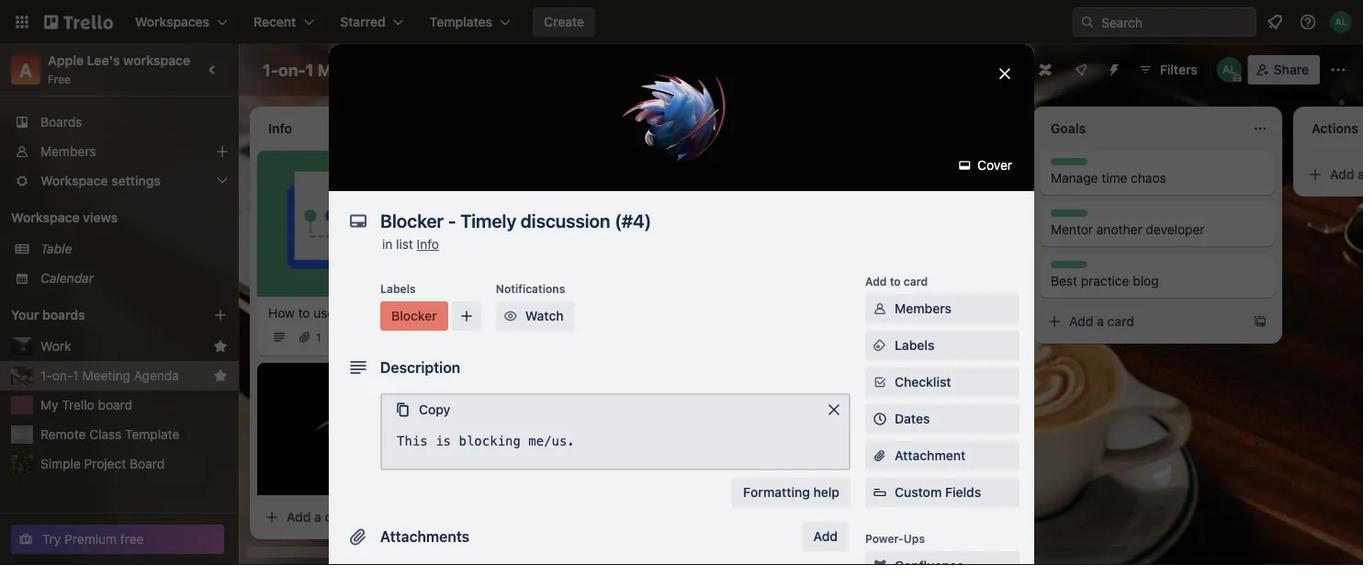 Task type: vqa. For each thing, say whether or not it's contained in the screenshot.
start at the left
no



Task type: describe. For each thing, give the bounding box(es) containing it.
1 inside button
[[73, 368, 79, 383]]

discuss for discuss i think we can improve velocity if we make some tooling changes.
[[529, 299, 571, 311]]

calendar
[[40, 271, 94, 286]]

primary element
[[0, 0, 1363, 44]]

apple lee's workspace link
[[48, 53, 190, 68]]

1 horizontal spatial add a card button
[[779, 300, 985, 329]]

mentor another developer link
[[1051, 220, 1264, 239]]

tooling
[[600, 328, 641, 344]]

add board image
[[213, 308, 228, 322]]

dates button
[[865, 404, 1020, 434]]

0 vertical spatial members link
[[0, 137, 239, 166]]

starred icon image for 1-on-1 meeting agenda
[[213, 368, 228, 383]]

lee's
[[87, 53, 120, 68]]

manage
[[1051, 170, 1098, 186]]

1- inside text field
[[263, 60, 278, 79]]

1- inside button
[[40, 368, 52, 383]]

1 horizontal spatial apple lee (applelee29) image
[[1330, 11, 1352, 33]]

custom fields button
[[865, 483, 1020, 502]]

we up "some"
[[569, 310, 585, 325]]

i
[[529, 310, 533, 325]]

1 vertical spatial board
[[98, 397, 132, 413]]

watch button
[[496, 301, 575, 331]]

my trello board
[[40, 397, 132, 413]]

forward?
[[565, 189, 617, 204]]

filters button
[[1133, 55, 1203, 85]]

sm image for watch
[[501, 307, 520, 325]]

create
[[544, 14, 584, 29]]

work
[[40, 339, 71, 354]]

class
[[89, 427, 122, 442]]

members for topmost members link
[[40, 144, 96, 159]]

how to use this board
[[268, 305, 398, 321]]

mentor
[[1051, 222, 1093, 237]]

1-on-1 meeting agenda button
[[40, 367, 206, 385]]

1 horizontal spatial add a card
[[808, 306, 874, 322]]

attachment button
[[865, 441, 1020, 470]]

use
[[314, 305, 335, 321]]

boards
[[40, 114, 82, 130]]

goal mentor another developer
[[1051, 210, 1205, 237]]

add a card for rightmost add a card button
[[1069, 314, 1135, 329]]

manage time chaos link
[[1051, 169, 1264, 187]]

think
[[536, 310, 565, 325]]

open information menu image
[[1299, 13, 1317, 31]]

remote
[[40, 427, 86, 442]]

power ups image
[[1074, 62, 1088, 77]]

filters
[[1160, 62, 1198, 77]]

search image
[[1080, 15, 1095, 29]]

goal for best
[[1051, 262, 1075, 275]]

can inside the team is stuck on x, how can we move forward?
[[699, 170, 721, 186]]

2 color: orange, title: "discuss" element from the top
[[529, 298, 571, 311]]

apple lee's workspace free
[[48, 53, 190, 85]]

1 inside text field
[[306, 60, 314, 79]]

try
[[42, 531, 61, 547]]

time
[[1102, 170, 1128, 186]]

improve
[[614, 310, 661, 325]]

back to home image
[[44, 7, 113, 37]]

1 horizontal spatial a
[[836, 306, 843, 322]]

sm image for members
[[871, 300, 889, 318]]

on- inside text field
[[278, 60, 306, 79]]

boards link
[[0, 107, 239, 137]]

formatting help link
[[732, 478, 851, 507]]

project
[[84, 456, 126, 471]]

x,
[[656, 170, 668, 186]]

1 vertical spatial labels
[[895, 338, 935, 353]]

to for use
[[298, 305, 310, 321]]

checklist link
[[865, 367, 1020, 397]]

meeting inside text field
[[318, 60, 382, 79]]

board
[[130, 456, 165, 471]]

free
[[48, 73, 71, 85]]

0 horizontal spatial apple lee (applelee29) image
[[1217, 57, 1243, 83]]

custom fields
[[895, 485, 981, 500]]

if
[[714, 310, 722, 325]]

practice
[[1081, 273, 1130, 288]]

try premium free
[[42, 531, 144, 547]]

calendar power-up image
[[1001, 62, 1016, 76]]

formatting help
[[743, 485, 840, 500]]

try premium free button
[[11, 525, 224, 554]]

color: green, title: "goal" element for manage
[[1051, 158, 1088, 172]]

goal for mentor
[[1051, 210, 1075, 223]]

create button
[[533, 7, 595, 37]]

best
[[1051, 273, 1078, 288]]

info link
[[417, 237, 439, 252]]

your
[[11, 307, 39, 322]]

free
[[120, 531, 144, 547]]

copy
[[419, 402, 450, 417]]

can inside discuss i think we can improve velocity if we make some tooling changes.
[[589, 310, 610, 325]]

views
[[83, 210, 118, 225]]

labels link
[[865, 331, 1020, 360]]

simple project board
[[40, 456, 165, 471]]

the
[[529, 170, 552, 186]]

cover
[[974, 158, 1012, 173]]

a for left add a card button
[[314, 509, 321, 525]]

power-
[[865, 532, 904, 545]]

share
[[1274, 62, 1309, 77]]

on- inside button
[[52, 368, 73, 383]]

attachment
[[895, 448, 966, 463]]

share button
[[1248, 55, 1320, 85]]

2 horizontal spatial add a card button
[[1040, 307, 1246, 336]]

the team is stuck on x, how can we move forward?
[[529, 170, 741, 204]]

show menu image
[[1329, 61, 1348, 79]]

description
[[380, 359, 460, 376]]

a for rightmost add a card button
[[1097, 314, 1104, 329]]

copy button
[[382, 395, 461, 424]]

chaos
[[1131, 170, 1167, 186]]

goal manage time chaos
[[1051, 159, 1167, 186]]

velocity
[[665, 310, 711, 325]]

color: red, title: "blocker" element
[[380, 301, 448, 331]]

table
[[40, 241, 72, 256]]

1 horizontal spatial members link
[[865, 294, 1020, 323]]

we for discuss i think we can improve velocity if we make some tooling changes.
[[725, 310, 742, 325]]



Task type: locate. For each thing, give the bounding box(es) containing it.
best practice blog link
[[1051, 272, 1264, 290]]

agenda inside 1-on-1 meeting agenda text field
[[386, 60, 446, 79]]

1 vertical spatial 1-on-1 meeting agenda
[[40, 368, 179, 383]]

0 vertical spatial 1
[[306, 60, 314, 79]]

we for the team is stuck on x, how can we move forward?
[[724, 170, 741, 186]]

info
[[417, 237, 439, 252]]

goal inside goal manage time chaos
[[1051, 159, 1075, 172]]

to
[[890, 275, 901, 288], [298, 305, 310, 321]]

trello
[[62, 397, 94, 413]]

2 vertical spatial color: green, title: "goal" element
[[1051, 261, 1088, 275]]

0 horizontal spatial create from template… image
[[992, 307, 1007, 322]]

0 vertical spatial discuss
[[529, 229, 571, 242]]

1 horizontal spatial create from template… image
[[1253, 314, 1268, 329]]

1 vertical spatial starred icon image
[[213, 368, 228, 383]]

labels
[[380, 282, 416, 295], [895, 338, 935, 353]]

2 vertical spatial 1
[[73, 368, 79, 383]]

0 horizontal spatial on-
[[52, 368, 73, 383]]

1 horizontal spatial agenda
[[386, 60, 446, 79]]

calendar link
[[40, 269, 228, 288]]

0 vertical spatial on-
[[278, 60, 306, 79]]

1 vertical spatial agenda
[[134, 368, 179, 383]]

is
[[588, 170, 598, 186]]

my
[[40, 397, 58, 413]]

apple lee (applelee29) image right open information menu icon
[[1330, 11, 1352, 33]]

2 horizontal spatial 1
[[316, 331, 321, 344]]

0 vertical spatial 1-on-1 meeting agenda
[[263, 60, 446, 79]]

your boards with 5 items element
[[11, 304, 186, 326]]

work button
[[40, 337, 206, 356]]

table link
[[40, 240, 228, 258]]

color: green, title: "goal" element left time
[[1051, 158, 1088, 172]]

1 vertical spatial 1-
[[40, 368, 52, 383]]

to left use
[[298, 305, 310, 321]]

sm image inside watch button
[[501, 307, 520, 325]]

0 vertical spatial can
[[699, 170, 721, 186]]

board right this
[[363, 305, 398, 321]]

to for card
[[890, 275, 901, 288]]

goal inside 'goal mentor another developer'
[[1051, 210, 1075, 223]]

2 goal from the top
[[1051, 210, 1075, 223]]

we inside the team is stuck on x, how can we move forward?
[[724, 170, 741, 186]]

1 color: orange, title: "discuss" element from the top
[[529, 228, 571, 242]]

discuss down notifications
[[529, 299, 571, 311]]

sm image inside checklist link
[[871, 373, 889, 391]]

add a card
[[808, 306, 874, 322], [1069, 314, 1135, 329], [287, 509, 352, 525]]

remote class template link
[[40, 425, 228, 444]]

Search field
[[1095, 8, 1256, 36]]

0 vertical spatial labels
[[380, 282, 416, 295]]

discuss for discuss
[[529, 229, 571, 242]]

add a card for left add a card button
[[287, 509, 352, 525]]

1 horizontal spatial 1-on-1 meeting agenda
[[263, 60, 446, 79]]

discuss i think we can improve velocity if we make some tooling changes.
[[529, 299, 742, 344]]

0 horizontal spatial a
[[314, 509, 321, 525]]

premium
[[64, 531, 117, 547]]

simple project board link
[[40, 455, 228, 473]]

move
[[529, 189, 561, 204]]

None text field
[[371, 204, 978, 237]]

goal for manage
[[1051, 159, 1075, 172]]

1 vertical spatial members link
[[865, 294, 1020, 323]]

0 horizontal spatial to
[[298, 305, 310, 321]]

attachments
[[380, 528, 470, 545]]

Board name text field
[[254, 55, 455, 85]]

1-
[[263, 60, 278, 79], [40, 368, 52, 383]]

0 horizontal spatial add a card button
[[257, 503, 463, 532]]

1 horizontal spatial 1-
[[263, 60, 278, 79]]

how
[[671, 170, 696, 186]]

1-on-1 meeting agenda inside button
[[40, 368, 179, 383]]

0 vertical spatial apple lee (applelee29) image
[[1330, 11, 1352, 33]]

make
[[529, 328, 561, 344]]

1 vertical spatial to
[[298, 305, 310, 321]]

apple lee (applelee29) image
[[1330, 11, 1352, 33], [1217, 57, 1243, 83]]

i think we can improve velocity if we make some tooling changes. link
[[529, 309, 742, 345]]

1 horizontal spatial members
[[895, 301, 952, 316]]

1 discuss from the top
[[529, 229, 571, 242]]

color: green, title: "goal" element down manage
[[1051, 209, 1088, 223]]

sm image
[[871, 300, 889, 318], [501, 307, 520, 325], [871, 336, 889, 355], [871, 373, 889, 391], [871, 557, 889, 565]]

1-on-1 meeting agenda inside text field
[[263, 60, 446, 79]]

boards
[[42, 307, 85, 322]]

goal inside the goal best practice blog
[[1051, 262, 1075, 275]]

blog
[[1133, 273, 1159, 288]]

1 vertical spatial can
[[589, 310, 610, 325]]

cover link
[[950, 151, 1023, 180]]

1 color: green, title: "goal" element from the top
[[1051, 158, 1088, 172]]

to up labels link
[[890, 275, 901, 288]]

members down boards in the top left of the page
[[40, 144, 96, 159]]

color: green, title: "goal" element for mentor
[[1051, 209, 1088, 223]]

a
[[836, 306, 843, 322], [1097, 314, 1104, 329], [314, 509, 321, 525]]

members link down boards in the top left of the page
[[0, 137, 239, 166]]

create from template… image for rightmost add a card button
[[1253, 314, 1268, 329]]

formatting
[[743, 485, 810, 500]]

create from template… image for add a card button to the middle
[[992, 307, 1007, 322]]

color: orange, title: "discuss" element
[[529, 228, 571, 242], [529, 298, 571, 311]]

agenda inside 1-on-1 meeting agenda button
[[134, 368, 179, 383]]

0 vertical spatial starred icon image
[[213, 339, 228, 354]]

0 horizontal spatial meeting
[[82, 368, 130, 383]]

labels up blocker
[[380, 282, 416, 295]]

0 horizontal spatial 1-
[[40, 368, 52, 383]]

2 horizontal spatial add a card
[[1069, 314, 1135, 329]]

add
[[865, 275, 887, 288], [808, 306, 833, 322], [1069, 314, 1094, 329], [287, 509, 311, 525], [814, 529, 838, 544]]

help
[[814, 485, 840, 500]]

board up remote class template
[[98, 397, 132, 413]]

1 vertical spatial on-
[[52, 368, 73, 383]]

1 goal from the top
[[1051, 159, 1075, 172]]

how to use this board link
[[268, 304, 474, 322]]

0 vertical spatial members
[[40, 144, 96, 159]]

stuck
[[602, 170, 634, 186]]

1 horizontal spatial to
[[890, 275, 901, 288]]

fields
[[945, 485, 981, 500]]

goal down manage
[[1051, 210, 1075, 223]]

this
[[338, 305, 360, 321]]

1 vertical spatial apple lee (applelee29) image
[[1217, 57, 1243, 83]]

0 vertical spatial 1-
[[263, 60, 278, 79]]

0 horizontal spatial can
[[589, 310, 610, 325]]

2 vertical spatial goal
[[1051, 262, 1075, 275]]

in list info
[[382, 237, 439, 252]]

remote class template
[[40, 427, 179, 442]]

sm image
[[956, 156, 974, 175]]

0 vertical spatial to
[[890, 275, 901, 288]]

2 horizontal spatial a
[[1097, 314, 1104, 329]]

0 vertical spatial color: green, title: "goal" element
[[1051, 158, 1088, 172]]

on-
[[278, 60, 306, 79], [52, 368, 73, 383]]

1 vertical spatial color: green, title: "goal" element
[[1051, 209, 1088, 223]]

how
[[268, 305, 295, 321]]

add to card
[[865, 275, 928, 288]]

color: green, title: "goal" element
[[1051, 158, 1088, 172], [1051, 209, 1088, 223], [1051, 261, 1088, 275]]

color: green, title: "goal" element down mentor
[[1051, 261, 1088, 275]]

discuss down the 'move'
[[529, 229, 571, 242]]

None text field
[[397, 432, 834, 450]]

some
[[564, 328, 597, 344]]

simple
[[40, 456, 81, 471]]

notifications
[[496, 282, 565, 295]]

0 horizontal spatial members link
[[0, 137, 239, 166]]

starred icon image for work
[[213, 339, 228, 354]]

blocker
[[391, 308, 437, 323]]

add a card button
[[779, 300, 985, 329], [1040, 307, 1246, 336], [257, 503, 463, 532]]

goal down mentor
[[1051, 262, 1075, 275]]

3 goal from the top
[[1051, 262, 1075, 275]]

color: green, title: "goal" element for best
[[1051, 261, 1088, 275]]

0 vertical spatial goal
[[1051, 159, 1075, 172]]

members for members link to the right
[[895, 301, 952, 316]]

sm image inside labels link
[[871, 336, 889, 355]]

0 horizontal spatial agenda
[[134, 368, 179, 383]]

2 discuss from the top
[[529, 299, 571, 311]]

1 horizontal spatial 1
[[306, 60, 314, 79]]

1 vertical spatial discuss
[[529, 299, 571, 311]]

1 vertical spatial members
[[895, 301, 952, 316]]

we right "if" on the right bottom of the page
[[725, 310, 742, 325]]

1 starred icon image from the top
[[213, 339, 228, 354]]

members
[[40, 144, 96, 159], [895, 301, 952, 316]]

template
[[125, 427, 179, 442]]

1 vertical spatial meeting
[[82, 368, 130, 383]]

2 color: green, title: "goal" element from the top
[[1051, 209, 1088, 223]]

0 horizontal spatial members
[[40, 144, 96, 159]]

create from template… image
[[992, 307, 1007, 322], [1253, 314, 1268, 329]]

goal left time
[[1051, 159, 1075, 172]]

apple
[[48, 53, 84, 68]]

checklist
[[895, 374, 951, 390]]

automation image
[[1100, 55, 1125, 81]]

workspace views
[[11, 210, 118, 225]]

color: orange, title: "discuss" element down the 'move'
[[529, 228, 571, 242]]

1-on-1 meeting agenda
[[263, 60, 446, 79], [40, 368, 179, 383]]

workspace
[[123, 53, 190, 68]]

0 horizontal spatial 1-on-1 meeting agenda
[[40, 368, 179, 383]]

sm image for checklist
[[871, 373, 889, 391]]

discuss inside discuss i think we can improve velocity if we make some tooling changes.
[[529, 299, 571, 311]]

starred icon image
[[213, 339, 228, 354], [213, 368, 228, 383]]

close image
[[825, 401, 843, 419]]

1
[[306, 60, 314, 79], [316, 331, 321, 344], [73, 368, 79, 383]]

card
[[904, 275, 928, 288], [847, 306, 874, 322], [1108, 314, 1135, 329], [325, 509, 352, 525]]

0 vertical spatial agenda
[[386, 60, 446, 79]]

meeting inside button
[[82, 368, 130, 383]]

members down add to card
[[895, 301, 952, 316]]

color: orange, title: "discuss" element down notifications
[[529, 298, 571, 311]]

1 horizontal spatial labels
[[895, 338, 935, 353]]

changes.
[[644, 328, 698, 344]]

goal
[[1051, 159, 1075, 172], [1051, 210, 1075, 223], [1051, 262, 1075, 275]]

we right the how
[[724, 170, 741, 186]]

labels up "checklist"
[[895, 338, 935, 353]]

0 horizontal spatial board
[[98, 397, 132, 413]]

we
[[724, 170, 741, 186], [569, 310, 585, 325], [725, 310, 742, 325]]

1 vertical spatial color: orange, title: "discuss" element
[[529, 298, 571, 311]]

sm image for labels
[[871, 336, 889, 355]]

0 notifications image
[[1264, 11, 1286, 33]]

goal best practice blog
[[1051, 262, 1159, 288]]

1 horizontal spatial on-
[[278, 60, 306, 79]]

0 vertical spatial board
[[363, 305, 398, 321]]

1 horizontal spatial can
[[699, 170, 721, 186]]

0 horizontal spatial labels
[[380, 282, 416, 295]]

1 horizontal spatial meeting
[[318, 60, 382, 79]]

can
[[699, 170, 721, 186], [589, 310, 610, 325]]

on
[[637, 170, 652, 186]]

0 horizontal spatial 1
[[73, 368, 79, 383]]

1 vertical spatial 1
[[316, 331, 321, 344]]

1 vertical spatial goal
[[1051, 210, 1075, 223]]

1 horizontal spatial board
[[363, 305, 398, 321]]

power-ups
[[865, 532, 925, 545]]

3 color: green, title: "goal" element from the top
[[1051, 261, 1088, 275]]

a
[[19, 59, 32, 80]]

can right the how
[[699, 170, 721, 186]]

0 vertical spatial meeting
[[318, 60, 382, 79]]

add button
[[803, 522, 849, 551]]

my trello board link
[[40, 396, 228, 414]]

workspace
[[11, 210, 80, 225]]

the team is stuck on x, how can we move forward? link
[[529, 169, 742, 206]]

2 starred icon image from the top
[[213, 368, 228, 383]]

ups
[[904, 532, 925, 545]]

list
[[396, 237, 413, 252]]

0 vertical spatial color: orange, title: "discuss" element
[[529, 228, 571, 242]]

members link up labels link
[[865, 294, 1020, 323]]

watch
[[525, 308, 564, 323]]

0 horizontal spatial add a card
[[287, 509, 352, 525]]

apple lee (applelee29) image right 'filters'
[[1217, 57, 1243, 83]]

can up "some"
[[589, 310, 610, 325]]



